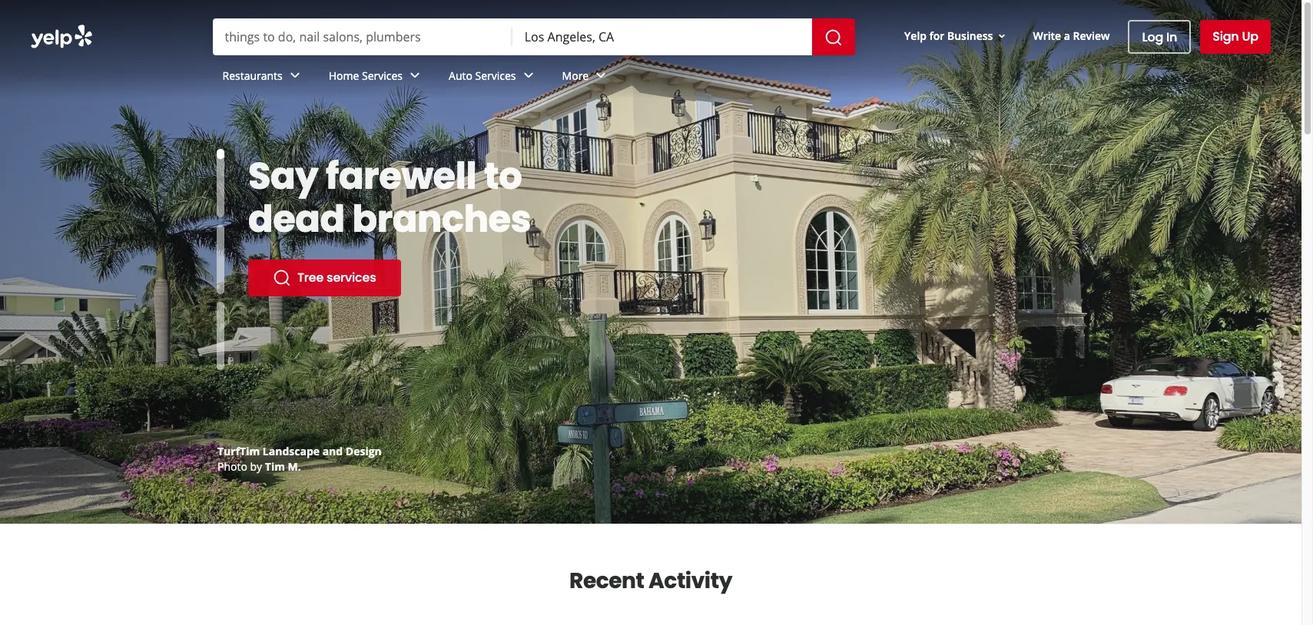 Task type: describe. For each thing, give the bounding box(es) containing it.
plumbers link
[[248, 260, 379, 297]]

explore banner section banner
[[0, 0, 1302, 524]]

by
[[250, 460, 262, 474]]

sign
[[1213, 28, 1240, 45]]

for
[[930, 28, 945, 43]]

fix your pipe dreams
[[248, 151, 484, 245]]

log in link
[[1129, 20, 1192, 54]]

tree services link
[[248, 260, 401, 297]]

m.
[[288, 460, 301, 474]]

tim m. link
[[265, 460, 301, 474]]

tree services
[[298, 269, 376, 287]]

branches
[[353, 194, 531, 245]]

design
[[346, 444, 382, 459]]

turftim landscape and design photo by tim m.
[[218, 444, 382, 474]]

home
[[329, 68, 359, 83]]

Near text field
[[525, 28, 800, 45]]

activity
[[649, 567, 733, 597]]

business categories element
[[210, 55, 1272, 100]]

none field near
[[525, 28, 800, 45]]

24 search v2 image for dreams
[[273, 269, 291, 288]]

sign up link
[[1201, 20, 1272, 54]]

plumbing
[[231, 444, 282, 459]]

sign up
[[1213, 28, 1259, 45]]

home services
[[329, 68, 403, 83]]

your
[[308, 151, 394, 202]]

pipe
[[401, 151, 484, 202]]

turftim
[[218, 444, 260, 459]]

auto services link
[[437, 55, 550, 100]]

24 search v2 image for dead
[[273, 269, 291, 288]]

recent
[[570, 567, 645, 597]]

tim
[[265, 460, 285, 474]]

log
[[1143, 28, 1164, 46]]

yelp
[[905, 28, 927, 43]]

photo for turftim
[[218, 460, 247, 474]]

16 chevron down v2 image
[[997, 30, 1009, 42]]

services
[[327, 269, 376, 287]]

24 chevron down v2 image for more
[[592, 66, 611, 85]]

recent activity
[[570, 567, 733, 597]]

restaurants link
[[210, 55, 317, 100]]

say
[[248, 151, 318, 202]]

say farewell to dead branches
[[248, 151, 531, 245]]

business
[[948, 28, 994, 43]]

to
[[484, 151, 522, 202]]

Find text field
[[225, 28, 500, 45]]

yelp for business button
[[899, 22, 1015, 50]]

cj plumbing & heating photo from the business owner
[[218, 444, 376, 474]]

and
[[323, 444, 343, 459]]

24 chevron down v2 image for restaurants
[[286, 66, 304, 85]]

a
[[1065, 28, 1071, 43]]



Task type: locate. For each thing, give the bounding box(es) containing it.
plumbers
[[298, 269, 355, 287]]

1 none field from the left
[[225, 28, 500, 45]]

24 chevron down v2 image right auto services
[[519, 66, 538, 85]]

1 horizontal spatial 24 chevron down v2 image
[[592, 66, 611, 85]]

tree
[[298, 269, 324, 287]]

24 chevron down v2 image for home services
[[406, 66, 424, 85]]

cj
[[218, 444, 228, 459]]

None search field
[[0, 0, 1302, 100], [213, 18, 859, 55], [0, 0, 1302, 100], [213, 18, 859, 55]]

turftim landscape and design link
[[218, 444, 382, 459]]

1 horizontal spatial none field
[[525, 28, 800, 45]]

fix
[[248, 151, 300, 202]]

photo inside cj plumbing & heating photo from the business owner
[[218, 460, 247, 474]]

review
[[1074, 28, 1111, 43]]

business
[[297, 460, 341, 474]]

photo for cj
[[218, 460, 247, 474]]

2 24 chevron down v2 image from the left
[[592, 66, 611, 85]]

&
[[285, 444, 293, 459]]

more
[[562, 68, 589, 83]]

24 chevron down v2 image left the auto
[[406, 66, 424, 85]]

heating
[[295, 444, 338, 459]]

in
[[1167, 28, 1178, 46]]

2 none field from the left
[[525, 28, 800, 45]]

services for home services
[[362, 68, 403, 83]]

None field
[[225, 28, 500, 45], [525, 28, 800, 45]]

photo
[[218, 460, 247, 474], [218, 460, 247, 474]]

write
[[1034, 28, 1062, 43]]

24 search v2 image inside plumbers link
[[273, 269, 291, 288]]

1 services from the left
[[362, 68, 403, 83]]

24 chevron down v2 image for auto services
[[519, 66, 538, 85]]

24 chevron down v2 image
[[519, 66, 538, 85], [592, 66, 611, 85]]

write a review
[[1034, 28, 1111, 43]]

services right home
[[362, 68, 403, 83]]

services for auto services
[[476, 68, 516, 83]]

24 chevron down v2 image inside restaurants link
[[286, 66, 304, 85]]

search image
[[825, 28, 843, 47]]

1 horizontal spatial services
[[476, 68, 516, 83]]

the
[[278, 460, 294, 474]]

services
[[362, 68, 403, 83], [476, 68, 516, 83]]

24 chevron down v2 image inside auto services link
[[519, 66, 538, 85]]

0 horizontal spatial services
[[362, 68, 403, 83]]

auto
[[449, 68, 473, 83]]

log in
[[1143, 28, 1178, 46]]

24 search v2 image inside tree services link
[[273, 269, 291, 288]]

restaurants
[[223, 68, 283, 83]]

0 horizontal spatial 24 chevron down v2 image
[[519, 66, 538, 85]]

dreams
[[248, 194, 395, 245]]

0 horizontal spatial 24 chevron down v2 image
[[286, 66, 304, 85]]

from
[[250, 460, 275, 474]]

farewell
[[326, 151, 477, 202]]

landscape
[[263, 444, 320, 459]]

1 horizontal spatial 24 chevron down v2 image
[[406, 66, 424, 85]]

cj plumbing & heating link
[[218, 444, 338, 459]]

24 chevron down v2 image inside home services link
[[406, 66, 424, 85]]

24 chevron down v2 image
[[286, 66, 304, 85], [406, 66, 424, 85]]

auto services
[[449, 68, 516, 83]]

24 chevron down v2 image inside more link
[[592, 66, 611, 85]]

1 24 chevron down v2 image from the left
[[286, 66, 304, 85]]

2 24 chevron down v2 image from the left
[[406, 66, 424, 85]]

1 24 chevron down v2 image from the left
[[519, 66, 538, 85]]

0 horizontal spatial none field
[[225, 28, 500, 45]]

yelp for business
[[905, 28, 994, 43]]

none field find
[[225, 28, 500, 45]]

up
[[1243, 28, 1259, 45]]

write a review link
[[1028, 22, 1117, 50]]

owner
[[344, 460, 376, 474]]

24 chevron down v2 image right the restaurants
[[286, 66, 304, 85]]

24 chevron down v2 image right more
[[592, 66, 611, 85]]

home services link
[[317, 55, 437, 100]]

2 services from the left
[[476, 68, 516, 83]]

photo inside turftim landscape and design photo by tim m.
[[218, 460, 247, 474]]

more link
[[550, 55, 623, 100]]

services right the auto
[[476, 68, 516, 83]]

24 search v2 image
[[273, 269, 291, 288], [273, 269, 291, 288]]

dead
[[248, 194, 345, 245]]



Task type: vqa. For each thing, say whether or not it's contained in the screenshot.
NEAR field
yes



